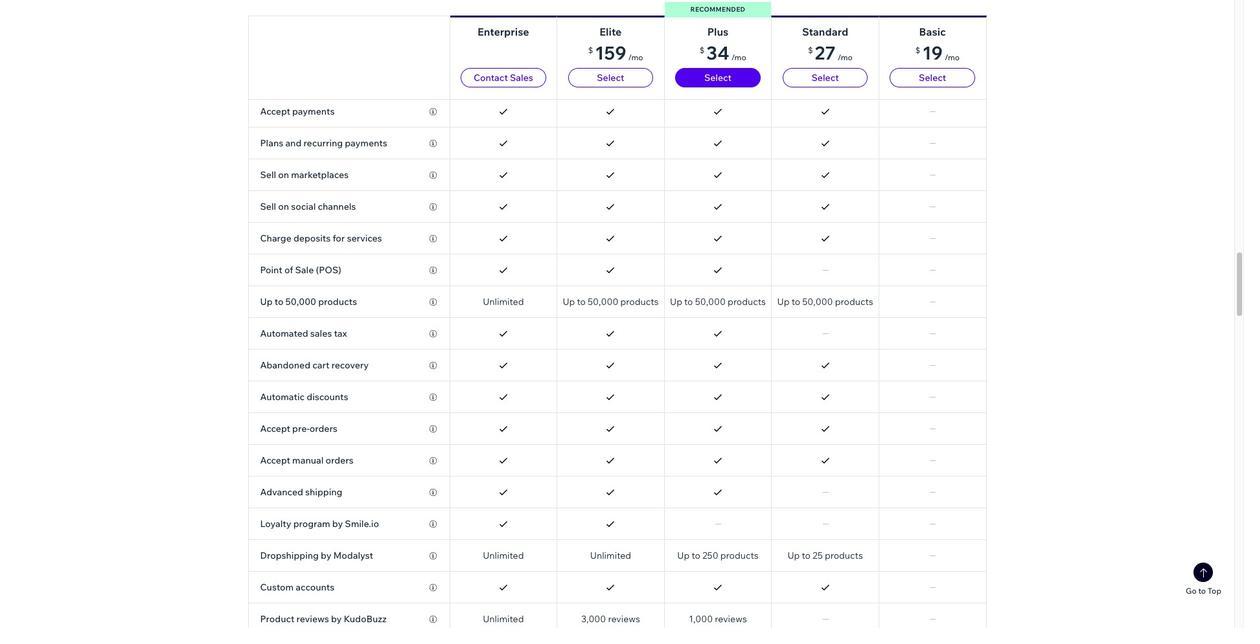 Task type: describe. For each thing, give the bounding box(es) containing it.
select button for 27
[[783, 68, 868, 87]]

4 up to 50,000 products from the left
[[777, 296, 873, 308]]

and
[[285, 137, 302, 149]]

3,000 reviews
[[581, 614, 640, 625]]

1 50,000 from the left
[[286, 296, 316, 308]]

19
[[922, 41, 943, 64]]

advanced shipping
[[260, 487, 342, 498]]

$ for 19
[[916, 45, 920, 55]]

manual
[[292, 455, 324, 467]]

orders for accept pre-orders
[[310, 423, 338, 435]]

contact sales button
[[461, 68, 546, 87]]

up to 25 products
[[788, 550, 863, 562]]

automatic
[[260, 391, 305, 403]]

automatic discounts
[[260, 391, 348, 403]]

$ 34 /mo
[[700, 41, 746, 64]]

elite
[[600, 25, 622, 38]]

dropshipping
[[260, 550, 319, 562]]

$ 19 /mo
[[916, 41, 960, 64]]

charge deposits for services
[[260, 233, 382, 244]]

go
[[1186, 586, 1197, 596]]

select button for 159
[[568, 68, 653, 87]]

abandoned cart recovery
[[260, 360, 369, 371]]

4 50,000 from the left
[[802, 296, 833, 308]]

accept for accept pre-orders
[[260, 423, 290, 435]]

by for program
[[332, 518, 343, 530]]

sell on social channels
[[260, 201, 356, 213]]

services
[[347, 233, 382, 244]]

contact sales
[[474, 72, 533, 84]]

select button for 19
[[890, 68, 975, 87]]

shipping
[[305, 487, 342, 498]]

1 horizontal spatial payments
[[345, 137, 387, 149]]

accept for accept payments
[[260, 106, 290, 117]]

1 up to 50,000 products from the left
[[260, 296, 357, 308]]

orders for accept manual orders
[[326, 455, 354, 467]]

on for social
[[278, 201, 289, 213]]

27
[[815, 41, 836, 64]]

2 50,000 from the left
[[588, 296, 618, 308]]

plans and recurring payments
[[260, 137, 387, 149]]

reviews for product
[[297, 614, 329, 625]]

product
[[260, 614, 294, 625]]

point
[[260, 264, 282, 276]]

dropshipping by modalyst
[[260, 550, 373, 562]]

sell for sell on marketplaces
[[260, 169, 276, 181]]

(pos)
[[316, 264, 341, 276]]

$ for 27
[[808, 45, 813, 55]]

basic
[[919, 25, 946, 38]]

/mo for 159
[[628, 52, 643, 62]]

$ for 159
[[588, 45, 593, 55]]

professional logo
[[260, 14, 334, 26]]

top
[[1208, 586, 1222, 596]]

/mo for 27
[[838, 52, 853, 62]]

3 up to 50,000 products from the left
[[670, 296, 766, 308]]

kudobuzz
[[344, 614, 387, 625]]

by for reviews
[[331, 614, 342, 625]]

automated
[[260, 328, 308, 340]]

smile.io
[[345, 518, 379, 530]]

deposits
[[294, 233, 331, 244]]

accept payments
[[260, 106, 335, 117]]

for
[[333, 233, 345, 244]]

plans
[[260, 137, 283, 149]]



Task type: vqa. For each thing, say whether or not it's contained in the screenshot.
get within the , discover a new interest, build skills to grow your business, get certified for your accomplishments and more. dive in and start learning something new today.
no



Task type: locate. For each thing, give the bounding box(es) containing it.
0 vertical spatial by
[[332, 518, 343, 530]]

1 vertical spatial payments
[[345, 137, 387, 149]]

/mo inside $ 27 /mo
[[838, 52, 853, 62]]

4 select from the left
[[919, 72, 946, 84]]

orders
[[310, 423, 338, 435], [326, 455, 354, 467]]

1 horizontal spatial reviews
[[608, 614, 640, 625]]

2 select from the left
[[704, 72, 732, 84]]

marketplaces
[[291, 169, 349, 181]]

select button
[[568, 68, 653, 87], [675, 68, 761, 87], [783, 68, 868, 87], [890, 68, 975, 87]]

reviews right 1,000
[[715, 614, 747, 625]]

2 reviews from the left
[[608, 614, 640, 625]]

$ 27 /mo
[[808, 41, 853, 64]]

payments up recurring
[[292, 106, 335, 117]]

3 select button from the left
[[783, 68, 868, 87]]

$ left 34 at the top of the page
[[700, 45, 705, 55]]

contact
[[474, 72, 508, 84]]

$ inside $ 34 /mo
[[700, 45, 705, 55]]

accounts
[[296, 582, 334, 594]]

pre-
[[292, 423, 310, 435]]

of
[[284, 264, 293, 276]]

accept up advanced
[[260, 455, 290, 467]]

1 reviews from the left
[[297, 614, 329, 625]]

2 $ from the left
[[700, 45, 705, 55]]

2 vertical spatial accept
[[260, 455, 290, 467]]

accept manual orders
[[260, 455, 354, 467]]

0 vertical spatial accept
[[260, 106, 290, 117]]

unlimited
[[483, 296, 524, 308], [483, 550, 524, 562], [590, 550, 631, 562], [483, 614, 524, 625]]

sell for sell on social channels
[[260, 201, 276, 213]]

select down 159
[[597, 72, 624, 84]]

3 accept from the top
[[260, 455, 290, 467]]

reviews for 3,000
[[608, 614, 640, 625]]

select
[[597, 72, 624, 84], [704, 72, 732, 84], [812, 72, 839, 84], [919, 72, 946, 84]]

0 vertical spatial sell
[[260, 169, 276, 181]]

payments right recurring
[[345, 137, 387, 149]]

2 vertical spatial by
[[331, 614, 342, 625]]

$
[[588, 45, 593, 55], [700, 45, 705, 55], [808, 45, 813, 55], [916, 45, 920, 55]]

reviews for 1,000
[[715, 614, 747, 625]]

recurring
[[304, 137, 343, 149]]

50,000
[[286, 296, 316, 308], [588, 296, 618, 308], [695, 296, 726, 308], [802, 296, 833, 308]]

1 sell from the top
[[260, 169, 276, 181]]

advanced
[[260, 487, 303, 498]]

accept
[[260, 106, 290, 117], [260, 423, 290, 435], [260, 455, 290, 467]]

$ left 19
[[916, 45, 920, 55]]

tax
[[334, 328, 347, 340]]

select down 19
[[919, 72, 946, 84]]

1 select from the left
[[597, 72, 624, 84]]

4 select button from the left
[[890, 68, 975, 87]]

select button down 27
[[783, 68, 868, 87]]

select button down 34 at the top of the page
[[675, 68, 761, 87]]

by left modalyst
[[321, 550, 331, 562]]

0 horizontal spatial payments
[[292, 106, 335, 117]]

point of sale (pos)
[[260, 264, 341, 276]]

3 $ from the left
[[808, 45, 813, 55]]

/mo right 27
[[838, 52, 853, 62]]

to
[[275, 296, 283, 308], [577, 296, 586, 308], [684, 296, 693, 308], [792, 296, 800, 308], [692, 550, 700, 562], [802, 550, 811, 562], [1198, 586, 1206, 596]]

plus
[[707, 25, 729, 38]]

0 vertical spatial payments
[[292, 106, 335, 117]]

3,000
[[581, 614, 606, 625]]

orders right manual
[[326, 455, 354, 467]]

1 /mo from the left
[[628, 52, 643, 62]]

1 select button from the left
[[568, 68, 653, 87]]

reviews
[[297, 614, 329, 625], [608, 614, 640, 625], [715, 614, 747, 625]]

/mo inside $ 34 /mo
[[731, 52, 746, 62]]

4 /mo from the left
[[945, 52, 960, 62]]

2 /mo from the left
[[731, 52, 746, 62]]

1 vertical spatial by
[[321, 550, 331, 562]]

sell on marketplaces
[[260, 169, 349, 181]]

select button down 159
[[568, 68, 653, 87]]

sell up charge
[[260, 201, 276, 213]]

recommended
[[690, 5, 745, 14]]

select for 27
[[812, 72, 839, 84]]

3 reviews from the left
[[715, 614, 747, 625]]

go to top
[[1186, 586, 1222, 596]]

$ left 27
[[808, 45, 813, 55]]

2 on from the top
[[278, 201, 289, 213]]

professional
[[260, 14, 313, 26]]

charge
[[260, 233, 291, 244]]

/mo for 19
[[945, 52, 960, 62]]

automated sales tax
[[260, 328, 347, 340]]

select down 27
[[812, 72, 839, 84]]

accept for accept manual orders
[[260, 455, 290, 467]]

enterprise
[[478, 25, 529, 38]]

orders down discounts
[[310, 423, 338, 435]]

abandoned
[[260, 360, 310, 371]]

3 select from the left
[[812, 72, 839, 84]]

3 /mo from the left
[[838, 52, 853, 62]]

accept pre-orders
[[260, 423, 338, 435]]

custom
[[260, 582, 294, 594]]

social
[[291, 201, 316, 213]]

sales
[[510, 72, 533, 84]]

cart
[[312, 360, 329, 371]]

on
[[278, 169, 289, 181], [278, 201, 289, 213]]

accept left pre-
[[260, 423, 290, 435]]

0 vertical spatial orders
[[310, 423, 338, 435]]

1 $ from the left
[[588, 45, 593, 55]]

1 vertical spatial sell
[[260, 201, 276, 213]]

on left social
[[278, 201, 289, 213]]

0 vertical spatial on
[[278, 169, 289, 181]]

1 vertical spatial on
[[278, 201, 289, 213]]

/mo for 34
[[731, 52, 746, 62]]

channels
[[318, 201, 356, 213]]

$ inside $ 27 /mo
[[808, 45, 813, 55]]

standard
[[802, 25, 848, 38]]

1,000
[[689, 614, 713, 625]]

159
[[595, 41, 626, 64]]

250
[[702, 550, 718, 562]]

sell down plans at the top left
[[260, 169, 276, 181]]

34
[[707, 41, 729, 64]]

sell
[[260, 169, 276, 181], [260, 201, 276, 213]]

25
[[813, 550, 823, 562]]

up
[[260, 296, 273, 308], [563, 296, 575, 308], [670, 296, 682, 308], [777, 296, 790, 308], [677, 550, 690, 562], [788, 550, 800, 562]]

select for 159
[[597, 72, 624, 84]]

sale
[[295, 264, 314, 276]]

accept up plans at the top left
[[260, 106, 290, 117]]

select for 19
[[919, 72, 946, 84]]

1 accept from the top
[[260, 106, 290, 117]]

program
[[293, 518, 330, 530]]

/mo right 159
[[628, 52, 643, 62]]

reviews down accounts
[[297, 614, 329, 625]]

/mo inside $ 159 /mo
[[628, 52, 643, 62]]

/mo right 34 at the top of the page
[[731, 52, 746, 62]]

/mo right 19
[[945, 52, 960, 62]]

on for marketplaces
[[278, 169, 289, 181]]

2 sell from the top
[[260, 201, 276, 213]]

up to 250 products
[[677, 550, 759, 562]]

up to 50,000 products
[[260, 296, 357, 308], [563, 296, 659, 308], [670, 296, 766, 308], [777, 296, 873, 308]]

$ 159 /mo
[[588, 41, 643, 64]]

/mo inside $ 19 /mo
[[945, 52, 960, 62]]

modalyst
[[333, 550, 373, 562]]

select button down 19
[[890, 68, 975, 87]]

by left kudobuzz
[[331, 614, 342, 625]]

sales
[[310, 328, 332, 340]]

3 50,000 from the left
[[695, 296, 726, 308]]

2 up to 50,000 products from the left
[[563, 296, 659, 308]]

custom accounts
[[260, 582, 334, 594]]

0 horizontal spatial reviews
[[297, 614, 329, 625]]

$ left 159
[[588, 45, 593, 55]]

loyalty program by smile.io
[[260, 518, 379, 530]]

logo
[[315, 14, 334, 26]]

products
[[318, 296, 357, 308], [620, 296, 659, 308], [728, 296, 766, 308], [835, 296, 873, 308], [720, 550, 759, 562], [825, 550, 863, 562]]

2 accept from the top
[[260, 423, 290, 435]]

2 select button from the left
[[675, 68, 761, 87]]

discounts
[[307, 391, 348, 403]]

select down 34 at the top of the page
[[704, 72, 732, 84]]

on down and
[[278, 169, 289, 181]]

$ inside $ 19 /mo
[[916, 45, 920, 55]]

1,000 reviews
[[689, 614, 747, 625]]

1 vertical spatial orders
[[326, 455, 354, 467]]

reviews right "3,000"
[[608, 614, 640, 625]]

/mo
[[628, 52, 643, 62], [731, 52, 746, 62], [838, 52, 853, 62], [945, 52, 960, 62]]

recovery
[[331, 360, 369, 371]]

4 $ from the left
[[916, 45, 920, 55]]

$ for 34
[[700, 45, 705, 55]]

1 vertical spatial accept
[[260, 423, 290, 435]]

by
[[332, 518, 343, 530], [321, 550, 331, 562], [331, 614, 342, 625]]

payments
[[292, 106, 335, 117], [345, 137, 387, 149]]

by left 'smile.io'
[[332, 518, 343, 530]]

$ inside $ 159 /mo
[[588, 45, 593, 55]]

2 horizontal spatial reviews
[[715, 614, 747, 625]]

loyalty
[[260, 518, 291, 530]]

1 on from the top
[[278, 169, 289, 181]]

product reviews by kudobuzz
[[260, 614, 387, 625]]



